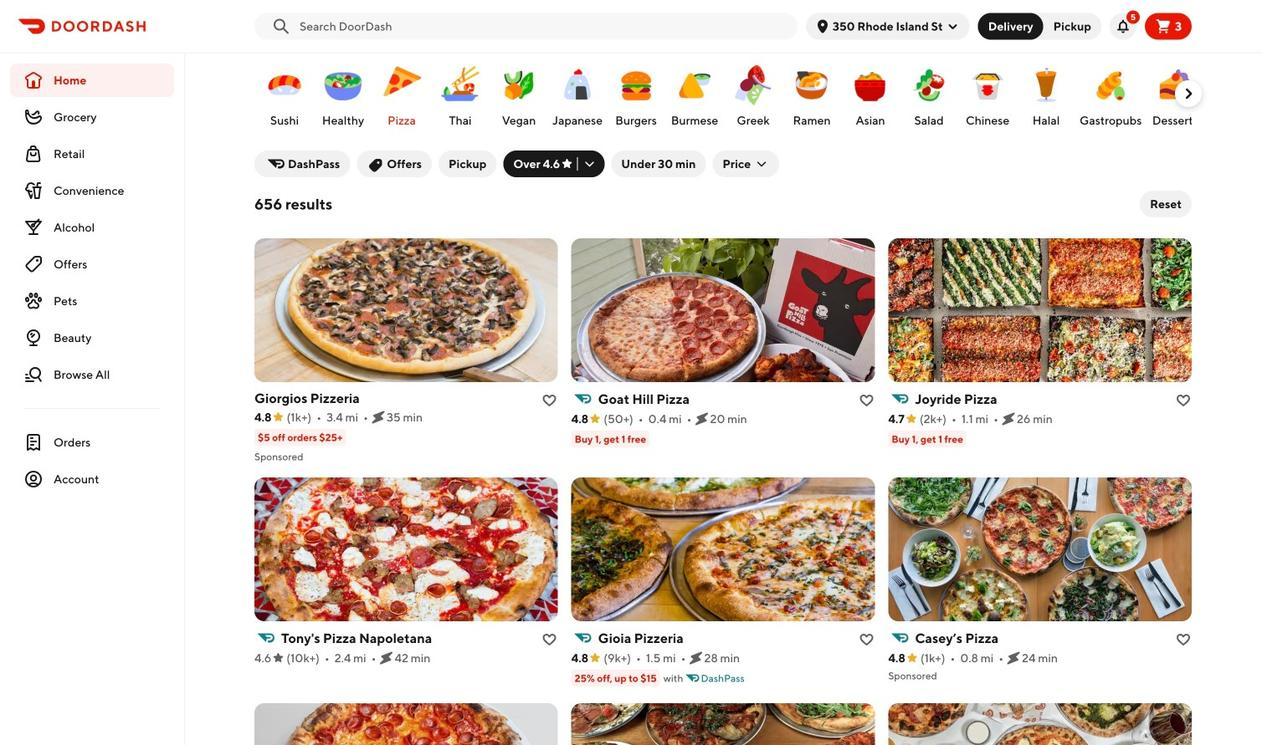 Task type: vqa. For each thing, say whether or not it's contained in the screenshot.
'Notification Bell' image
yes



Task type: locate. For each thing, give the bounding box(es) containing it.
notification bell image
[[1117, 20, 1130, 33]]

next button of carousel image
[[1180, 85, 1197, 102]]

click to add this store to your saved list image
[[543, 394, 556, 408], [1177, 394, 1190, 408], [543, 634, 556, 647]]

click to add this store to your saved list image
[[860, 394, 873, 408], [860, 634, 873, 647], [1177, 634, 1190, 647]]

Store search: begin typing to search for stores available on DoorDash text field
[[300, 18, 788, 35]]

None button
[[978, 13, 1044, 40], [1030, 13, 1102, 40], [978, 13, 1044, 40], [1030, 13, 1102, 40]]

toggle order method (delivery or pickup) option group
[[978, 13, 1102, 40]]



